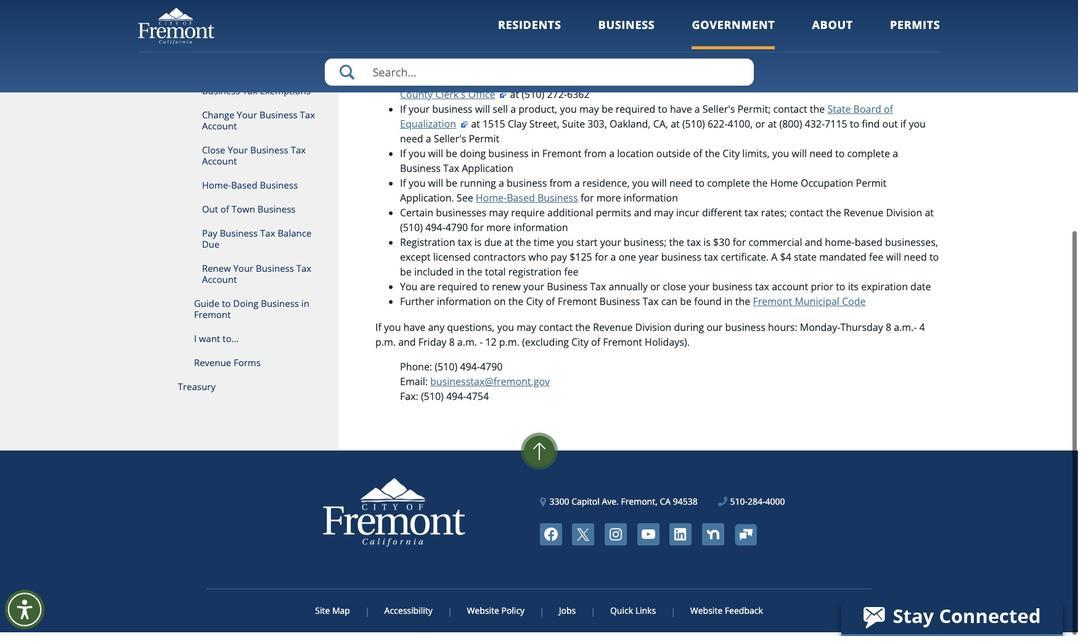 Task type: locate. For each thing, give the bounding box(es) containing it.
out of town business
[[202, 207, 296, 219]]

name,
[[741, 62, 769, 75]]

your up found
[[689, 284, 710, 297]]

fee down based
[[869, 254, 884, 268]]

be inside if you will be doing business in fremont from a location outside of the city limits, you will need to complete a business tax application
[[446, 151, 457, 164]]

your for renew
[[233, 266, 253, 278]]

business right 'our'
[[725, 324, 766, 338]]

0 horizontal spatial city
[[526, 299, 543, 312]]

account up "home-based business"
[[202, 158, 237, 171]]

0 horizontal spatial home-
[[202, 182, 231, 195]]

business right doing
[[261, 301, 299, 313]]

to up incur
[[695, 180, 705, 194]]

tax down balance
[[296, 266, 311, 278]]

0 horizontal spatial 8
[[449, 339, 455, 353]]

(510) inside at 1515 clay street, suite 303, oakland, ca, at (510) 622-4100, or at (800) 432-7115 to find out if you need a seller's permit
[[682, 121, 705, 135]]

you up pay
[[557, 239, 574, 253]]

p.m.
[[375, 339, 396, 353], [499, 339, 520, 353]]

0 horizontal spatial oakland,
[[610, 121, 651, 135]]

0 horizontal spatial more
[[486, 225, 511, 238]]

information down if you will be doing business in fremont from a location outside of the city limits, you will need to complete a business tax application
[[624, 195, 678, 209]]

business down clay
[[488, 151, 529, 164]]

1 horizontal spatial permit
[[856, 180, 887, 194]]

and inside if you have any questions, you may contact the revenue division during our business hours: monday-thursday 8 a.m.- 4 p.m. and friday 8 a.m. - 12 p.m. (excluding city of fremont holidays).
[[398, 339, 416, 353]]

0 vertical spatial 494-
[[425, 225, 445, 238]]

home-based business link up require
[[476, 195, 578, 209]]

if
[[900, 121, 906, 135]]

2 vertical spatial your
[[233, 266, 253, 278]]

than
[[670, 62, 691, 75]]

you inside certain businesses may require additional permits and may incur different tax rates; contact the revenue division at (510) 494-4790 for more information registration tax is due at the time you start your business; the tax is $30 for commercial and home-based businesses, except licensed contractors who pay $125 for a one year business tax certificate. a $4 state mandated fee will need to be included in the total registration fee you are required to renew your business tax annually or close your business tax account prior to its expiration date further information on the city of fremont business tax can be found in the fremont municipal code
[[557, 239, 574, 253]]

1 vertical spatial city
[[526, 299, 543, 312]]

need up incur
[[669, 180, 693, 194]]

contractors
[[473, 254, 526, 268]]

exemptions
[[260, 88, 311, 100]]

1106
[[680, 77, 702, 90]]

close your business tax account
[[202, 147, 306, 171]]

phone:
[[400, 364, 432, 377]]

1 vertical spatial 4790
[[480, 364, 503, 377]]

your right close
[[228, 147, 248, 160]]

1 horizontal spatial city
[[571, 339, 589, 353]]

change your business tax account
[[202, 112, 315, 136]]

(510) right fax:
[[421, 393, 444, 407]]

if inside if you will be registering your business using a name other than your legal name, you will need to register the business name with the county of alameda, county clerk, at 1106 madison street, oakland, ca 94607; contact the county clerk's office
[[400, 62, 406, 75]]

permits
[[596, 210, 631, 223]]

from up home-based business for more information
[[549, 180, 572, 194]]

residents link
[[498, 17, 561, 49]]

1 vertical spatial 494-
[[460, 364, 480, 377]]

0 horizontal spatial website
[[467, 609, 499, 620]]

business down pay business tax balance due
[[256, 266, 294, 278]]

1 horizontal spatial p.m.
[[499, 339, 520, 353]]

oakland, inside if you will be registering your business using a name other than your legal name, you will need to register the business name with the county of alameda, county clerk, at 1106 madison street, oakland, ca 94607; contact the county clerk's office
[[779, 77, 820, 90]]

mandated
[[819, 254, 867, 268]]

close
[[663, 284, 686, 297]]

fee down $125
[[564, 269, 579, 282]]

information up questions,
[[437, 299, 491, 312]]

certificate.
[[721, 254, 769, 268]]

0 vertical spatial more
[[596, 195, 621, 209]]

1 vertical spatial more
[[486, 225, 511, 238]]

0 horizontal spatial and
[[398, 339, 416, 353]]

find
[[862, 121, 880, 135]]

website feedback
[[690, 609, 763, 620]]

1 vertical spatial oakland,
[[610, 121, 651, 135]]

account inside change your business tax account
[[202, 123, 237, 136]]

Search text field
[[325, 59, 754, 86]]

1 horizontal spatial 4790
[[480, 364, 503, 377]]

and
[[634, 210, 652, 223], [805, 239, 822, 253], [398, 339, 416, 353]]

2 account from the top
[[202, 158, 237, 171]]

street, down product,
[[529, 121, 560, 135]]

with
[[472, 77, 491, 90]]

1 horizontal spatial oakland,
[[779, 77, 820, 90]]

account inside close your business tax account
[[202, 158, 237, 171]]

0 horizontal spatial based
[[231, 182, 257, 195]]

see
[[457, 195, 473, 209]]

1 website from the left
[[467, 609, 499, 620]]

division inside certain businesses may require additional permits and may incur different tax rates; contact the revenue division at (510) 494-4790 for more information registration tax is due at the time you start your business; the tax is $30 for commercial and home-based businesses, except licensed contractors who pay $125 for a one year business tax certificate. a $4 state mandated fee will need to be included in the total registration fee you are required to renew your business tax annually or close your business tax account prior to its expiration date further information on the city of fremont business tax can be found in the fremont municipal code
[[886, 210, 922, 223]]

if your business will sell a product, you may be required to have a seller's permit; contact the
[[400, 106, 828, 120]]

0 horizontal spatial 4790
[[445, 225, 468, 238]]

0 vertical spatial seller's
[[703, 106, 735, 120]]

need inside at 1515 clay street, suite 303, oakland, ca, at (510) 622-4100, or at (800) 432-7115 to find out if you need a seller's permit
[[400, 136, 423, 149]]

if inside if you have any questions, you may contact the revenue division during our business hours: monday-thursday 8 a.m.- 4 p.m. and friday 8 a.m. - 12 p.m. (excluding city of fremont holidays).
[[375, 324, 381, 338]]

if inside if you will be doing business in fremont from a location outside of the city limits, you will need to complete a business tax application
[[400, 151, 406, 164]]

city inside if you have any questions, you may contact the revenue division during our business hours: monday-thursday 8 a.m.- 4 p.m. and friday 8 a.m. - 12 p.m. (excluding city of fremont holidays).
[[571, 339, 589, 353]]

you
[[400, 284, 418, 297]]

0 vertical spatial name
[[613, 62, 639, 75]]

be down additional information
[[446, 62, 457, 75]]

account inside renew your business tax account
[[202, 277, 237, 289]]

0 horizontal spatial county
[[400, 91, 433, 105]]

required inside certain businesses may require additional permits and may incur different tax rates; contact the revenue division at (510) 494-4790 for more information registration tax is due at the time you start your business; the tax is $30 for commercial and home-based businesses, except licensed contractors who pay $125 for a one year business tax certificate. a $4 state mandated fee will need to be included in the total registration fee you are required to renew your business tax annually or close your business tax account prior to its expiration date further information on the city of fremont business tax can be found in the fremont municipal code
[[438, 284, 477, 297]]

if
[[400, 62, 406, 75], [400, 106, 406, 120], [400, 151, 406, 164], [400, 180, 406, 194], [375, 324, 381, 338]]

business inside guide to doing business in fremont
[[261, 301, 299, 313]]

0 horizontal spatial required
[[438, 284, 477, 297]]

complete inside if you will be doing business in fremont from a location outside of the city limits, you will need to complete a business tax application
[[847, 151, 890, 164]]

1 horizontal spatial from
[[584, 151, 607, 164]]

4790 up businesstax@fremont.gov link
[[480, 364, 503, 377]]

will right name,
[[792, 62, 807, 75]]

1 vertical spatial application
[[462, 165, 513, 179]]

footer fb icon image
[[540, 527, 562, 549]]

business inside renew your business tax account
[[256, 266, 294, 278]]

(510) left 622-
[[682, 121, 705, 135]]

1 horizontal spatial or
[[755, 121, 765, 135]]

businesses
[[436, 210, 486, 223]]

seller's down the equalization at the top left of page
[[434, 136, 466, 149]]

0 horizontal spatial is
[[475, 239, 482, 253]]

business up out of town business
[[260, 182, 298, 195]]

you right if
[[909, 121, 926, 135]]

tax
[[744, 210, 759, 223], [458, 239, 472, 253], [687, 239, 701, 253], [704, 254, 718, 268], [755, 284, 769, 297]]

ca
[[823, 77, 835, 90], [660, 499, 671, 511]]

1 horizontal spatial complete
[[847, 151, 890, 164]]

2 vertical spatial account
[[202, 277, 237, 289]]

application inside if you will be doing business in fremont from a location outside of the city limits, you will need to complete a business tax application
[[462, 165, 513, 179]]

1 vertical spatial have
[[404, 324, 426, 338]]

1 vertical spatial permit
[[856, 180, 887, 194]]

to down 7115
[[835, 151, 845, 164]]

be up see
[[446, 180, 457, 194]]

0 vertical spatial city
[[723, 151, 740, 164]]

0 vertical spatial 8
[[886, 324, 891, 338]]

of right the out
[[221, 207, 229, 219]]

revenue inside revenue forms link
[[194, 360, 231, 372]]

1 horizontal spatial fee
[[869, 254, 884, 268]]

is left $30
[[704, 239, 711, 253]]

annually
[[609, 284, 648, 297]]

your
[[237, 112, 257, 125], [228, 147, 248, 160], [233, 266, 253, 278]]

1 horizontal spatial based
[[507, 195, 535, 209]]

fremont down $125
[[558, 299, 597, 312]]

if down additional
[[400, 62, 406, 75]]

a inside at 1515 clay street, suite 303, oakland, ca, at (510) 622-4100, or at (800) 432-7115 to find out if you need a seller's permit
[[426, 136, 431, 149]]

1 horizontal spatial website
[[690, 609, 723, 620]]

1 vertical spatial or
[[650, 284, 660, 297]]

to left find
[[850, 121, 859, 135]]

0 horizontal spatial have
[[404, 324, 426, 338]]

a down out
[[893, 151, 898, 164]]

(510) down friday on the bottom left
[[435, 364, 457, 377]]

2 horizontal spatial county
[[604, 77, 637, 90]]

division
[[886, 210, 922, 223], [635, 324, 672, 338]]

using
[[578, 62, 603, 75]]

home- for home-based business for more information
[[476, 195, 507, 209]]

from inside if you will be running a business from a residence, you will need to complete the home occupation permit application.  see
[[549, 180, 572, 194]]

tax inside change your business tax account
[[300, 112, 315, 125]]

1 horizontal spatial division
[[886, 210, 922, 223]]

a right using
[[605, 62, 611, 75]]

out
[[202, 207, 218, 219]]

your inside renew your business tax account
[[233, 266, 253, 278]]

0 horizontal spatial application
[[462, 165, 513, 179]]

fremont,
[[621, 499, 658, 511]]

1 horizontal spatial street,
[[747, 77, 777, 90]]

1 horizontal spatial required
[[616, 106, 655, 120]]

0 vertical spatial or
[[755, 121, 765, 135]]

2 website from the left
[[690, 609, 723, 620]]

equalization
[[400, 121, 456, 135]]

tax inside if you will be doing business in fremont from a location outside of the city limits, you will need to complete a business tax application
[[443, 165, 459, 179]]

ca left 94607;
[[823, 77, 835, 90]]

pay business tax balance due link
[[138, 225, 338, 260]]

fremont inside if you will be doing business in fremont from a location outside of the city limits, you will need to complete a business tax application
[[542, 151, 582, 164]]

website for website feedback
[[690, 609, 723, 620]]

494- down businesstax@fremont.gov link
[[446, 393, 466, 407]]

your down residents link
[[512, 62, 533, 75]]

1 horizontal spatial revenue
[[593, 324, 633, 338]]

permit right occupation
[[856, 180, 887, 194]]

based
[[231, 182, 257, 195], [507, 195, 535, 209]]

tax left balance
[[260, 231, 275, 243]]

0 horizontal spatial permit
[[469, 136, 499, 149]]

284-
[[748, 499, 765, 511]]

1 vertical spatial street,
[[529, 121, 560, 135]]

1 horizontal spatial ca
[[823, 77, 835, 90]]

3 account from the top
[[202, 277, 237, 289]]

complete up different
[[707, 180, 750, 194]]

phone: (510) 494-4790 email: businesstax@fremont.gov fax: (510) 494-4754
[[400, 364, 550, 407]]

state board of equalization link
[[400, 106, 893, 135]]

contact down register
[[871, 77, 905, 90]]

business down change your business tax account
[[250, 147, 288, 160]]

if up application.
[[400, 180, 406, 194]]

business inside if you have any questions, you may contact the revenue division during our business hours: monday-thursday 8 a.m.- 4 p.m. and friday 8 a.m. - 12 p.m. (excluding city of fremont holidays).
[[725, 324, 766, 338]]

business up additional
[[537, 195, 578, 209]]

1 is from the left
[[475, 239, 482, 253]]

8 left the a.m.
[[449, 339, 455, 353]]

tax left rates;
[[744, 210, 759, 223]]

included
[[414, 269, 454, 282]]

revenue inside if you have any questions, you may contact the revenue division during our business hours: monday-thursday 8 a.m.- 4 p.m. and friday 8 a.m. - 12 p.m. (excluding city of fremont holidays).
[[593, 324, 633, 338]]

494- down the a.m.
[[460, 364, 480, 377]]

ca left 94538
[[660, 499, 671, 511]]

change your business tax account link
[[138, 107, 338, 142]]

2 vertical spatial and
[[398, 339, 416, 353]]

1 horizontal spatial seller's
[[703, 106, 735, 120]]

business down pay
[[547, 284, 588, 297]]

1 account from the top
[[202, 123, 237, 136]]

seller's up 622-
[[703, 106, 735, 120]]

home- up the out
[[202, 182, 231, 195]]

(510) inside certain businesses may require additional permits and may incur different tax rates; contact the revenue division at (510) 494-4790 for more information registration tax is due at the time you start your business; the tax is $30 for commercial and home-based businesses, except licensed contractors who pay $125 for a one year business tax certificate. a $4 state mandated fee will need to be included in the total registration fee you are required to renew your business tax annually or close your business tax account prior to its expiration date further information on the city of fremont business tax can be found in the fremont municipal code
[[400, 225, 423, 238]]

you right 'limits,' at top
[[772, 151, 789, 164]]

if for if you will be doing business in fremont from a location outside of the city limits, you will need to complete a business tax application
[[400, 151, 406, 164]]

2 vertical spatial city
[[571, 339, 589, 353]]

need down the equalization at the top left of page
[[400, 136, 423, 149]]

0 horizontal spatial revenue
[[194, 360, 231, 372]]

its
[[848, 284, 859, 297]]

will inside certain businesses may require additional permits and may incur different tax rates; contact the revenue division at (510) 494-4790 for more information registration tax is due at the time you start your business; the tax is $30 for commercial and home-based businesses, except licensed contractors who pay $125 for a one year business tax certificate. a $4 state mandated fee will need to be included in the total registration fee you are required to renew your business tax annually or close your business tax account prior to its expiration date further information on the city of fremont business tax can be found in the fremont municipal code
[[886, 254, 901, 268]]

county
[[512, 77, 544, 90], [604, 77, 637, 90], [400, 91, 433, 105]]

business inside if you will be doing business in fremont from a location outside of the city limits, you will need to complete a business tax application
[[400, 165, 441, 179]]

need up occupation
[[809, 151, 833, 164]]

2 horizontal spatial revenue
[[844, 210, 884, 223]]

registering
[[460, 62, 509, 75]]

tax inside pay business tax balance due
[[260, 231, 275, 243]]

2 vertical spatial revenue
[[194, 360, 231, 372]]

information down business tax application link
[[461, 34, 556, 56]]

home-based business link up town
[[138, 177, 338, 201]]

can
[[661, 299, 678, 312]]

our
[[707, 324, 723, 338]]

seller's inside at 1515 clay street, suite 303, oakland, ca, at (510) 622-4100, or at (800) 432-7115 to find out if you need a seller's permit
[[434, 136, 466, 149]]

of inside if you will be registering your business using a name other than your legal name, you will need to register the business name with the county of alameda, county clerk, at 1106 madison street, oakland, ca 94607; contact the county clerk's office
[[547, 77, 556, 90]]

street,
[[747, 77, 777, 90], [529, 121, 560, 135]]

if for if you will be registering your business using a name other than your legal name, you will need to register the business name with the county of alameda, county clerk, at 1106 madison street, oakland, ca 94607; contact the county clerk's office
[[400, 62, 406, 75]]

jobs link
[[543, 609, 592, 620]]

and left friday on the bottom left
[[398, 339, 416, 353]]

doing
[[233, 301, 258, 313]]

a right complete
[[447, 10, 453, 23]]

business inside pay business tax balance due
[[220, 231, 258, 243]]

at (510) 272-6362
[[508, 91, 590, 105]]

in inside if you will be doing business in fremont from a location outside of the city limits, you will need to complete a business tax application
[[531, 151, 540, 164]]

further
[[400, 299, 434, 312]]

0 vertical spatial street,
[[747, 77, 777, 90]]

1 vertical spatial and
[[805, 239, 822, 253]]

2 horizontal spatial city
[[723, 151, 740, 164]]

your for change
[[237, 112, 257, 125]]

fremont inside guide to doing business in fremont
[[194, 312, 231, 324]]

time
[[534, 239, 554, 253]]

to down businesses,
[[930, 254, 939, 268]]

office
[[468, 91, 495, 105]]

if inside if you will be running a business from a residence, you will need to complete the home occupation permit application.  see
[[400, 180, 406, 194]]

more inside certain businesses may require additional permits and may incur different tax rates; contact the revenue division at (510) 494-4790 for more information registration tax is due at the time you start your business; the tax is $30 for commercial and home-based businesses, except licensed contractors who pay $125 for a one year business tax certificate. a $4 state mandated fee will need to be included in the total registration fee you are required to renew your business tax annually or close your business tax account prior to its expiration date further information on the city of fremont business tax can be found in the fremont municipal code
[[486, 225, 511, 238]]

based up town
[[231, 182, 257, 195]]

0 horizontal spatial name
[[443, 77, 469, 90]]

0 horizontal spatial complete
[[707, 180, 750, 194]]

may left incur
[[654, 210, 674, 223]]

if you will be running a business from a residence, you will need to complete the home occupation permit application.  see
[[400, 180, 887, 209]]

0 vertical spatial required
[[616, 106, 655, 120]]

based for home-based business for more information
[[507, 195, 535, 209]]

need inside if you will be doing business in fremont from a location outside of the city limits, you will need to complete a business tax application
[[809, 151, 833, 164]]

0 vertical spatial revenue
[[844, 210, 884, 223]]

at inside if you will be registering your business using a name other than your legal name, you will need to register the business name with the county of alameda, county clerk, at 1106 madison street, oakland, ca 94607; contact the county clerk's office
[[668, 77, 677, 90]]

contact inside certain businesses may require additional permits and may incur different tax rates; contact the revenue division at (510) 494-4790 for more information registration tax is due at the time you start your business; the tax is $30 for commercial and home-based businesses, except licensed contractors who pay $125 for a one year business tax certificate. a $4 state mandated fee will need to be included in the total registration fee you are required to renew your business tax annually or close your business tax account prior to its expiration date further information on the city of fremont business tax can be found in the fremont municipal code
[[790, 210, 824, 223]]

close
[[202, 147, 225, 160]]

0 horizontal spatial fee
[[564, 269, 579, 282]]

your inside close your business tax account
[[228, 147, 248, 160]]

contact inside if you have any questions, you may contact the revenue division during our business hours: monday-thursday 8 a.m.- 4 p.m. and friday 8 a.m. - 12 p.m. (excluding city of fremont holidays).
[[539, 324, 573, 338]]

1 horizontal spatial application
[[517, 10, 568, 23]]

0 vertical spatial from
[[584, 151, 607, 164]]

494-
[[425, 225, 445, 238], [460, 364, 480, 377], [446, 393, 466, 407]]

state
[[794, 254, 817, 268]]

0 horizontal spatial or
[[650, 284, 660, 297]]

of inside if you will be doing business in fremont from a location outside of the city limits, you will need to complete a business tax application
[[693, 151, 702, 164]]

stay connected image
[[841, 600, 1062, 634]]

or
[[755, 121, 765, 135], [650, 284, 660, 297]]

permit down 1515
[[469, 136, 499, 149]]

a right running
[[499, 180, 504, 194]]

website left the feedback
[[690, 609, 723, 620]]

name up county clerk's office link
[[443, 77, 469, 90]]

contact inside if you will be registering your business using a name other than your legal name, you will need to register the business name with the county of alameda, county clerk, at 1106 madison street, oakland, ca 94607; contact the county clerk's office
[[871, 77, 905, 90]]

0 vertical spatial ca
[[823, 77, 835, 90]]

and down if you will be running a business from a residence, you will need to complete the home occupation permit application.  see
[[634, 210, 652, 223]]

1 vertical spatial your
[[228, 147, 248, 160]]

footer tw icon image
[[572, 527, 594, 549]]

for
[[581, 195, 594, 209], [471, 225, 484, 238], [733, 239, 746, 253], [595, 254, 608, 268]]

0 vertical spatial oakland,
[[779, 77, 820, 90]]

a inside if you will be registering your business using a name other than your legal name, you will need to register the business name with the county of alameda, county clerk, at 1106 madison street, oakland, ca 94607; contact the county clerk's office
[[605, 62, 611, 75]]

oakland, inside at 1515 clay street, suite 303, oakland, ca, at (510) 622-4100, or at (800) 432-7115 to find out if you need a seller's permit
[[610, 121, 651, 135]]

1 vertical spatial from
[[549, 180, 572, 194]]

date
[[911, 284, 931, 297]]

start
[[576, 239, 598, 253]]

in
[[531, 151, 540, 164], [456, 269, 465, 282], [724, 299, 733, 312], [301, 301, 309, 313]]

0 vertical spatial account
[[202, 123, 237, 136]]

account up close
[[202, 123, 237, 136]]

1 vertical spatial revenue
[[593, 324, 633, 338]]

0 vertical spatial division
[[886, 210, 922, 223]]

your for close
[[228, 147, 248, 160]]

street, inside if you will be registering your business using a name other than your legal name, you will need to register the business name with the county of alameda, county clerk, at 1106 madison street, oakland, ca 94607; contact the county clerk's office
[[747, 77, 777, 90]]

you down on
[[497, 324, 514, 338]]

of inside certain businesses may require additional permits and may incur different tax rates; contact the revenue division at (510) 494-4790 for more information registration tax is due at the time you start your business; the tax is $30 for commercial and home-based businesses, except licensed contractors who pay $125 for a one year business tax certificate. a $4 state mandated fee will need to be included in the total registration fee you are required to renew your business tax annually or close your business tax account prior to its expiration date further information on the city of fremont business tax can be found in the fremont municipal code
[[546, 299, 555, 312]]

different
[[702, 210, 742, 223]]

4790 inside certain businesses may require additional permits and may incur different tax rates; contact the revenue division at (510) 494-4790 for more information registration tax is due at the time you start your business; the tax is $30 for commercial and home-based businesses, except licensed contractors who pay $125 for a one year business tax certificate. a $4 state mandated fee will need to be included in the total registration fee you are required to renew your business tax annually or close your business tax account prior to its expiration date further information on the city of fremont business tax can be found in the fremont municipal code
[[445, 225, 468, 238]]

(510)
[[522, 91, 544, 105], [682, 121, 705, 135], [400, 225, 423, 238], [435, 364, 457, 377], [421, 393, 444, 407]]

1 vertical spatial ca
[[660, 499, 671, 511]]

tax inside close your business tax account
[[291, 147, 306, 160]]

1 horizontal spatial name
[[613, 62, 639, 75]]

more up 'due'
[[486, 225, 511, 238]]

.
[[568, 10, 571, 23]]

total
[[485, 269, 506, 282]]

0 horizontal spatial p.m.
[[375, 339, 396, 353]]

footer nd icon image
[[702, 527, 724, 549]]

due
[[202, 242, 220, 254]]

0 vertical spatial your
[[237, 112, 257, 125]]

to inside guide to doing business in fremont
[[222, 301, 231, 313]]

0 vertical spatial and
[[634, 210, 652, 223]]

accessibility
[[384, 609, 433, 620]]

you
[[409, 62, 426, 75], [772, 62, 789, 75], [560, 106, 577, 120], [909, 121, 926, 135], [409, 151, 426, 164], [772, 151, 789, 164], [409, 180, 426, 194], [632, 180, 649, 194], [557, 239, 574, 253], [384, 324, 401, 338], [497, 324, 514, 338]]

revenue
[[844, 210, 884, 223], [593, 324, 633, 338], [194, 360, 231, 372]]

your inside change your business tax account
[[237, 112, 257, 125]]

website
[[467, 609, 499, 620], [690, 609, 723, 620]]

website policy link
[[451, 609, 541, 620]]

city inside if you will be doing business in fremont from a location outside of the city limits, you will need to complete a business tax application
[[723, 151, 740, 164]]

to inside if you will be registering your business using a name other than your legal name, you will need to register the business name with the county of alameda, county clerk, at 1106 madison street, oakland, ca 94607; contact the county clerk's office
[[835, 62, 844, 75]]

of up out
[[884, 106, 893, 120]]

who
[[528, 254, 548, 268]]

to up 94607;
[[835, 62, 844, 75]]

additional
[[375, 34, 457, 56]]

or left close
[[650, 284, 660, 297]]

0 horizontal spatial division
[[635, 324, 672, 338]]

of down registration
[[546, 299, 555, 312]]

permit
[[469, 136, 499, 149], [856, 180, 887, 194]]

town
[[232, 207, 255, 219]]

to inside at 1515 clay street, suite 303, oakland, ca, at (510) 622-4100, or at (800) 432-7115 to find out if you need a seller's permit
[[850, 121, 859, 135]]

0 horizontal spatial from
[[549, 180, 572, 194]]

business down annually
[[600, 299, 640, 312]]

are
[[420, 284, 435, 297]]

in down renew your business tax account
[[301, 301, 309, 313]]

1 horizontal spatial is
[[704, 239, 711, 253]]

1 vertical spatial seller's
[[434, 136, 466, 149]]

0 vertical spatial permit
[[469, 136, 499, 149]]

business down the out of town business link
[[220, 231, 258, 243]]

more down residence,
[[596, 195, 621, 209]]

county up the equalization at the top left of page
[[400, 91, 433, 105]]

0 horizontal spatial seller's
[[434, 136, 466, 149]]

limits,
[[742, 151, 770, 164]]

based for home-based business
[[231, 182, 257, 195]]

fremont left the holidays).
[[603, 339, 642, 353]]

business;
[[624, 239, 667, 253]]

1 vertical spatial required
[[438, 284, 477, 297]]

will up application.
[[428, 180, 443, 194]]



Task type: describe. For each thing, give the bounding box(es) containing it.
a up home-based business for more information
[[574, 180, 580, 194]]

jobs
[[559, 609, 576, 620]]

a down 1106
[[695, 106, 700, 120]]

business up other
[[598, 17, 655, 32]]

businesstax@fremont.gov link
[[430, 379, 550, 392]]

at up product,
[[510, 91, 519, 105]]

if you will be doing business in fremont from a location outside of the city limits, you will need to complete a business tax application
[[400, 151, 898, 179]]

quick
[[610, 609, 633, 620]]

1 horizontal spatial more
[[596, 195, 621, 209]]

will down if you will be doing business in fremont from a location outside of the city limits, you will need to complete a business tax application
[[652, 180, 667, 194]]

1 horizontal spatial 8
[[886, 324, 891, 338]]

to up ca,
[[658, 106, 667, 120]]

your down registration
[[523, 284, 544, 297]]

footer yt icon image
[[637, 527, 659, 549]]

2 vertical spatial 494-
[[446, 393, 466, 407]]

1 horizontal spatial have
[[670, 106, 692, 120]]

need inside if you will be registering your business using a name other than your legal name, you will need to register the business name with the county of alameda, county clerk, at 1106 madison street, oakland, ca 94607; contact the county clerk's office
[[809, 62, 832, 75]]

i
[[194, 336, 197, 348]]

to inside if you will be doing business in fremont from a location outside of the city limits, you will need to complete a business tax application
[[835, 151, 845, 164]]

footer li icon image
[[670, 527, 692, 549]]

complete a business tax application .
[[400, 10, 571, 23]]

business tax application link
[[455, 10, 568, 23]]

(510) up product,
[[522, 91, 544, 105]]

tax left can
[[643, 299, 659, 312]]

at left 1515
[[471, 121, 480, 135]]

0 vertical spatial application
[[517, 10, 568, 23]]

2 p.m. from the left
[[499, 339, 520, 353]]

business inside if you will be doing business in fremont from a location outside of the city limits, you will need to complete a business tax application
[[488, 151, 529, 164]]

1 vertical spatial name
[[443, 77, 469, 90]]

a inside certain businesses may require additional permits and may incur different tax rates; contact the revenue division at (510) 494-4790 for more information registration tax is due at the time you start your business; the tax is $30 for commercial and home-based businesses, except licensed contractors who pay $125 for a one year business tax certificate. a $4 state mandated fee will need to be included in the total registration fee you are required to renew your business tax annually or close your business tax account prior to its expiration date further information on the city of fremont business tax can be found in the fremont municipal code
[[611, 254, 616, 268]]

you down if you will be doing business in fremont from a location outside of the city limits, you will need to complete a business tax application
[[632, 180, 649, 194]]

business up alameda,
[[535, 62, 575, 75]]

businesses,
[[885, 239, 938, 253]]

registration
[[400, 239, 455, 253]]

at right ca,
[[671, 121, 680, 135]]

about
[[812, 17, 853, 32]]

fremont down account
[[753, 299, 792, 312]]

2 is from the left
[[704, 239, 711, 253]]

home- for home-based business
[[202, 182, 231, 195]]

from inside if you will be doing business in fremont from a location outside of the city limits, you will need to complete a business tax application
[[584, 151, 607, 164]]

sell
[[493, 106, 508, 120]]

or inside certain businesses may require additional permits and may incur different tax rates; contact the revenue division at (510) 494-4790 for more information registration tax is due at the time you start your business; the tax is $30 for commercial and home-based businesses, except licensed contractors who pay $125 for a one year business tax certificate. a $4 state mandated fee will need to be included in the total registration fee you are required to renew your business tax annually or close your business tax account prior to its expiration date further information on the city of fremont business tax can be found in the fremont municipal code
[[650, 284, 660, 297]]

94538
[[673, 499, 698, 511]]

if for if you have any questions, you may contact the revenue division during our business hours: monday-thursday 8 a.m.- 4 p.m. and friday 8 a.m. - 12 p.m. (excluding city of fremont holidays).
[[375, 324, 381, 338]]

location
[[617, 151, 654, 164]]

for right $125
[[595, 254, 608, 268]]

the inside if you will be running a business from a residence, you will need to complete the home occupation permit application.  see
[[753, 180, 768, 194]]

to...
[[223, 336, 239, 348]]

the inside if you will be doing business in fremont from a location outside of the city limits, you will need to complete a business tax application
[[705, 151, 720, 164]]

renew
[[202, 266, 231, 278]]

of inside the out of town business link
[[221, 207, 229, 219]]

be up the you
[[400, 269, 412, 282]]

hours:
[[768, 324, 797, 338]]

site map link
[[315, 609, 366, 620]]

if for if your business will sell a product, you may be required to have a seller's permit; contact the
[[400, 106, 406, 120]]

a.m.
[[457, 339, 477, 353]]

permits link
[[890, 17, 940, 49]]

rates;
[[761, 210, 787, 223]]

for up certificate.
[[733, 239, 746, 253]]

guide to doing business in fremont link
[[138, 295, 338, 330]]

street, inside at 1515 clay street, suite 303, oakland, ca, at (510) 622-4100, or at (800) 432-7115 to find out if you need a seller's permit
[[529, 121, 560, 135]]

will down additional
[[428, 62, 443, 75]]

4100,
[[728, 121, 753, 135]]

have inside if you have any questions, you may contact the revenue division during our business hours: monday-thursday 8 a.m.- 4 p.m. and friday 8 a.m. - 12 p.m. (excluding city of fremont holidays).
[[404, 324, 426, 338]]

pay
[[551, 254, 567, 268]]

for up additional
[[581, 195, 594, 209]]

1 vertical spatial 8
[[449, 339, 455, 353]]

be inside if you will be registering your business using a name other than your legal name, you will need to register the business name with the county of alameda, county clerk, at 1106 madison street, oakland, ca 94607; contact the county clerk's office
[[446, 62, 457, 75]]

4000
[[765, 499, 785, 511]]

i want to... link
[[138, 330, 338, 354]]

tax up change your business tax account
[[242, 88, 258, 100]]

renew your business tax account link
[[138, 260, 338, 295]]

madison
[[705, 77, 744, 90]]

state
[[828, 106, 851, 120]]

may inside if you have any questions, you may contact the revenue division during our business hours: monday-thursday 8 a.m.- 4 p.m. and friday 8 a.m. - 12 p.m. (excluding city of fremont holidays).
[[517, 324, 536, 338]]

business up found
[[712, 284, 753, 297]]

your up 1106
[[693, 62, 714, 75]]

municipal
[[795, 299, 839, 312]]

found
[[694, 299, 722, 312]]

if you have any questions, you may contact the revenue division during our business hours: monday-thursday 8 a.m.- 4 p.m. and friday 8 a.m. - 12 p.m. (excluding city of fremont holidays).
[[375, 324, 925, 353]]

footer ig icon image
[[605, 527, 627, 549]]

about link
[[812, 17, 853, 49]]

0 horizontal spatial ca
[[660, 499, 671, 511]]

map
[[332, 609, 350, 620]]

outside
[[656, 151, 691, 164]]

for down businesses
[[471, 225, 484, 238]]

questions,
[[447, 324, 495, 338]]

a.m.-
[[894, 324, 917, 338]]

at 1515 clay street, suite 303, oakland, ca, at (510) 622-4100, or at (800) 432-7115 to find out if you need a seller's permit
[[400, 121, 926, 149]]

in down licensed
[[456, 269, 465, 282]]

require
[[511, 210, 545, 223]]

businesstax@fremont.gov
[[430, 379, 550, 392]]

certain businesses may require additional permits and may incur different tax rates; contact the revenue division at (510) 494-4790 for more information registration tax is due at the time you start your business; the tax is $30 for commercial and home-based businesses, except licensed contractors who pay $125 for a one year business tax certificate. a $4 state mandated fee will need to be included in the total registration fee you are required to renew your business tax annually or close your business tax account prior to its expiration date further information on the city of fremont business tax can be found in the fremont municipal code
[[400, 210, 939, 312]]

-
[[480, 339, 483, 353]]

at right 'due'
[[504, 239, 513, 253]]

in inside guide to doing business in fremont
[[301, 301, 309, 313]]

0 vertical spatial fee
[[869, 254, 884, 268]]

business inside change your business tax account
[[259, 112, 298, 125]]

to down the total
[[480, 284, 489, 297]]

renew your business tax account
[[202, 266, 311, 289]]

clerk,
[[639, 77, 665, 90]]

any
[[428, 324, 445, 338]]

ca,
[[653, 121, 668, 135]]

be up the 303,
[[602, 106, 613, 120]]

want
[[199, 336, 220, 348]]

if for if you will be running a business from a residence, you will need to complete the home occupation permit application.  see
[[400, 180, 406, 194]]

suite
[[562, 121, 585, 135]]

business up clerk's
[[400, 77, 440, 90]]

of inside if you have any questions, you may contact the revenue division during our business hours: monday-thursday 8 a.m.- 4 p.m. and friday 8 a.m. - 12 p.m. (excluding city of fremont holidays).
[[591, 339, 600, 353]]

information up time
[[514, 225, 568, 238]]

tax inside renew your business tax account
[[296, 266, 311, 278]]

will down (800)
[[792, 151, 807, 164]]

will down office at the top of the page
[[475, 106, 490, 120]]

complete inside if you will be running a business from a residence, you will need to complete the home occupation permit application.  see
[[707, 180, 750, 194]]

business down county clerk's office link
[[432, 106, 472, 120]]

permit inside at 1515 clay street, suite 303, oakland, ca, at (510) 622-4100, or at (800) 432-7115 to find out if you need a seller's permit
[[469, 136, 499, 149]]

tax left account
[[755, 284, 769, 297]]

business tax exemptions link
[[138, 83, 338, 107]]

balance
[[278, 231, 312, 243]]

3300
[[550, 499, 569, 511]]

account for close
[[202, 158, 237, 171]]

a left location
[[609, 151, 615, 164]]

site
[[315, 609, 330, 620]]

government
[[692, 17, 775, 32]]

product,
[[519, 106, 557, 120]]

close your business tax account link
[[138, 142, 338, 177]]

pay business tax balance due
[[202, 231, 312, 254]]

or inside at 1515 clay street, suite 303, oakland, ca, at (510) 622-4100, or at (800) 432-7115 to find out if you need a seller's permit
[[755, 121, 765, 135]]

business up additional information
[[455, 10, 496, 23]]

the inside if you have any questions, you may contact the revenue division during our business hours: monday-thursday 8 a.m.- 4 p.m. and friday 8 a.m. - 12 p.m. (excluding city of fremont holidays).
[[575, 324, 590, 338]]

other
[[642, 62, 667, 75]]

in right found
[[724, 299, 733, 312]]

business up balance
[[258, 207, 296, 219]]

revenue forms
[[194, 360, 261, 372]]

1 horizontal spatial home-based business link
[[476, 195, 578, 209]]

you up suite
[[560, 106, 577, 120]]

alameda,
[[559, 77, 602, 90]]

account for renew
[[202, 277, 237, 289]]

business inside if you will be running a business from a residence, you will need to complete the home occupation permit application.  see
[[507, 180, 547, 194]]

pay
[[202, 231, 217, 243]]

tax up licensed
[[458, 239, 472, 253]]

ave.
[[602, 499, 619, 511]]

business link
[[598, 17, 655, 49]]

except
[[400, 254, 431, 268]]

feedback
[[725, 609, 763, 620]]

one
[[619, 254, 636, 268]]

you inside at 1515 clay street, suite 303, oakland, ca, at (510) 622-4100, or at (800) 432-7115 to find out if you need a seller's permit
[[909, 121, 926, 135]]

to inside if you will be running a business from a residence, you will need to complete the home occupation permit application.  see
[[695, 180, 705, 194]]

revenue forms link
[[138, 354, 338, 378]]

tax left $30
[[687, 239, 701, 253]]

0 horizontal spatial home-based business link
[[138, 177, 338, 201]]

home-based business
[[202, 182, 298, 195]]

guide
[[194, 301, 220, 313]]

1 horizontal spatial and
[[634, 210, 652, 223]]

of inside state board of equalization
[[884, 106, 893, 120]]

website for website policy
[[467, 609, 499, 620]]

may up the 303,
[[579, 106, 599, 120]]

account for change
[[202, 123, 237, 136]]

expiration
[[861, 284, 908, 297]]

permit inside if you will be running a business from a residence, you will need to complete the home occupation permit application.  see
[[856, 180, 887, 194]]

at up businesses,
[[925, 210, 934, 223]]

revenue inside certain businesses may require additional permits and may incur different tax rates; contact the revenue division at (510) 494-4790 for more information registration tax is due at the time you start your business; the tax is $30 for commercial and home-based businesses, except licensed contractors who pay $125 for a one year business tax certificate. a $4 state mandated fee will need to be included in the total registration fee you are required to renew your business tax annually or close your business tax account prior to its expiration date further information on the city of fremont business tax can be found in the fremont municipal code
[[844, 210, 884, 223]]

1 p.m. from the left
[[375, 339, 396, 353]]

4790 inside phone: (510) 494-4790 email: businesstax@fremont.gov fax: (510) 494-4754
[[480, 364, 503, 377]]

tax down $30
[[704, 254, 718, 268]]

registration
[[508, 269, 562, 282]]

need inside certain businesses may require additional permits and may incur different tax rates; contact the revenue division at (510) 494-4790 for more information registration tax is due at the time you start your business; the tax is $30 for commercial and home-based businesses, except licensed contractors who pay $125 for a one year business tax certificate. a $4 state mandated fee will need to be included in the total registration fee you are required to renew your business tax annually or close your business tax account prior to its expiration date further information on the city of fremont business tax can be found in the fremont municipal code
[[904, 254, 927, 268]]

at left (800)
[[768, 121, 777, 135]]

94607;
[[838, 77, 869, 90]]

may left require
[[489, 210, 509, 223]]

510-
[[730, 499, 748, 511]]

tax up additional information
[[498, 10, 514, 23]]

303,
[[588, 121, 607, 135]]

you down further at the top left
[[384, 324, 401, 338]]

business up change
[[202, 88, 240, 100]]

application.
[[400, 195, 454, 209]]

division inside if you have any questions, you may contact the revenue division during our business hours: monday-thursday 8 a.m.- 4 p.m. and friday 8 a.m. - 12 p.m. (excluding city of fremont holidays).
[[635, 324, 672, 338]]

be right can
[[680, 299, 692, 312]]

your up one
[[600, 239, 621, 253]]

business inside close your business tax account
[[250, 147, 288, 160]]

website policy
[[467, 609, 525, 620]]

(800)
[[779, 121, 802, 135]]

you up application.
[[409, 180, 426, 194]]

to left its
[[836, 284, 845, 297]]

1 vertical spatial fee
[[564, 269, 579, 282]]

fremont inside if you have any questions, you may contact the revenue division during our business hours: monday-thursday 8 a.m.- 4 p.m. and friday 8 a.m. - 12 p.m. (excluding city of fremont holidays).
[[603, 339, 642, 353]]

your up the equalization at the top left of page
[[409, 106, 430, 120]]

fax:
[[400, 393, 418, 407]]

4
[[919, 324, 925, 338]]

business tax exemptions
[[202, 88, 311, 100]]

tax left annually
[[590, 284, 606, 297]]

need inside if you will be running a business from a residence, you will need to complete the home occupation permit application.  see
[[669, 180, 693, 194]]

you right name,
[[772, 62, 789, 75]]

out
[[882, 121, 898, 135]]

quick links
[[610, 609, 656, 620]]

7115
[[825, 121, 847, 135]]

guide to doing business in fremont
[[194, 301, 309, 324]]

licensed
[[433, 254, 471, 268]]

contact up (800)
[[773, 106, 807, 120]]

2 horizontal spatial and
[[805, 239, 822, 253]]

ca inside if you will be registering your business using a name other than your legal name, you will need to register the business name with the county of alameda, county clerk, at 1106 madison street, oakland, ca 94607; contact the county clerk's office
[[823, 77, 835, 90]]

be inside if you will be running a business from a residence, you will need to complete the home occupation permit application.  see
[[446, 180, 457, 194]]

a right sell
[[510, 106, 516, 120]]

year
[[639, 254, 659, 268]]

will down the equalization at the top left of page
[[428, 151, 443, 164]]

3300 capitol ave. fremont, ca 94538
[[550, 499, 698, 511]]

footer my icon image
[[734, 527, 757, 549]]

1 horizontal spatial county
[[512, 77, 544, 90]]

business up close
[[661, 254, 702, 268]]

city inside certain businesses may require additional permits and may incur different tax rates; contact the revenue division at (510) 494-4790 for more information registration tax is due at the time you start your business; the tax is $30 for commercial and home-based businesses, except licensed contractors who pay $125 for a one year business tax certificate. a $4 state mandated fee will need to be included in the total registration fee you are required to renew your business tax annually or close your business tax account prior to its expiration date further information on the city of fremont business tax can be found in the fremont municipal code
[[526, 299, 543, 312]]

you down the equalization at the top left of page
[[409, 151, 426, 164]]

494- inside certain businesses may require additional permits and may incur different tax rates; contact the revenue division at (510) 494-4790 for more information registration tax is due at the time you start your business; the tax is $30 for commercial and home-based businesses, except licensed contractors who pay $125 for a one year business tax certificate. a $4 state mandated fee will need to be included in the total registration fee you are required to renew your business tax annually or close your business tax account prior to its expiration date further information on the city of fremont business tax can be found in the fremont municipal code
[[425, 225, 445, 238]]

you down additional
[[409, 62, 426, 75]]



Task type: vqa. For each thing, say whether or not it's contained in the screenshot.
top 8
yes



